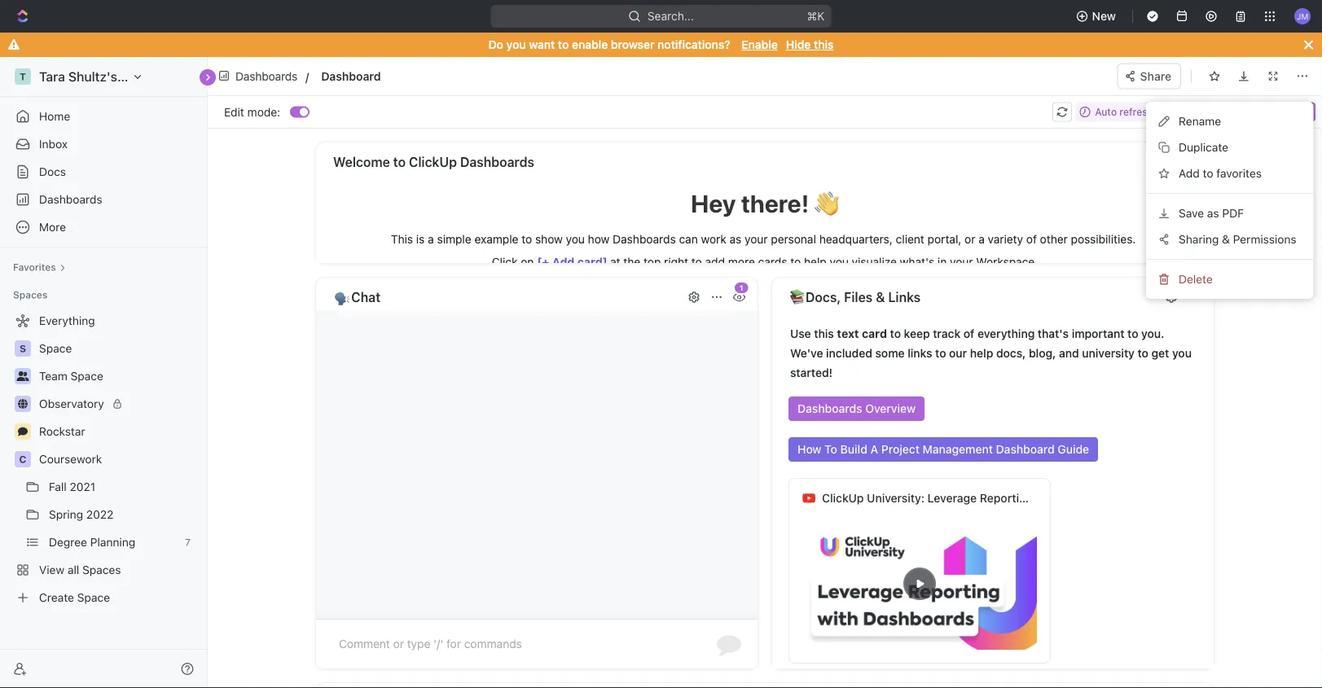 Task type: locate. For each thing, give the bounding box(es) containing it.
edit
[[224, 105, 244, 119]]

links
[[889, 290, 921, 305]]

&
[[1222, 233, 1230, 246], [876, 290, 885, 305]]

new
[[1092, 9, 1116, 23]]

0 horizontal spatial card
[[862, 327, 887, 341]]

this
[[391, 233, 413, 246]]

help
[[804, 255, 827, 269], [970, 347, 994, 360]]

0 vertical spatial this
[[814, 38, 834, 51]]

sharing & permissions
[[1179, 233, 1297, 246]]

dashboards down started!
[[798, 402, 863, 416]]

1 vertical spatial help
[[970, 347, 994, 360]]

1 horizontal spatial &
[[1222, 233, 1230, 246]]

0 horizontal spatial add
[[552, 255, 575, 269]]

to keep track of everything that's important to you. we've included some links to our help docs, blog, and university to get you started!
[[790, 327, 1195, 380]]

important
[[1072, 327, 1125, 341]]

you left how
[[566, 233, 585, 246]]

1 vertical spatial card
[[862, 327, 887, 341]]

& right files
[[876, 290, 885, 305]]

delete button
[[1153, 266, 1307, 293]]

a right or
[[979, 233, 985, 246]]

1 horizontal spatial card
[[1288, 106, 1309, 118]]

1 vertical spatial this
[[814, 327, 834, 341]]

0 vertical spatial at
[[1174, 65, 1183, 77]]

2 this from the top
[[814, 327, 834, 341]]

card
[[1288, 106, 1309, 118], [862, 327, 887, 341]]

dashboards link down the docs link
[[7, 187, 200, 213]]

more
[[728, 255, 755, 269]]

0 horizontal spatial at
[[610, 255, 621, 269]]

this
[[814, 38, 834, 51], [814, 327, 834, 341]]

1 vertical spatial &
[[876, 290, 885, 305]]

[+
[[537, 255, 549, 269]]

to up some
[[890, 327, 901, 341]]

delete
[[1179, 273, 1213, 286]]

your up click on [+ add card] at the top right to add more cards to help you visualize what's in your workspace. on the top of the page
[[745, 233, 768, 246]]

dashboards
[[235, 69, 298, 83], [460, 154, 535, 170], [39, 193, 102, 206], [613, 233, 676, 246], [798, 402, 863, 416], [1062, 492, 1127, 505]]

1 vertical spatial clickup
[[822, 492, 864, 505]]

0 vertical spatial as
[[1207, 207, 1219, 220]]

dashboards up example
[[460, 154, 535, 170]]

browser
[[611, 38, 655, 51]]

add for add to favorites
[[1179, 167, 1200, 180]]

top
[[644, 255, 661, 269]]

everything
[[978, 327, 1035, 341]]

clickup right welcome
[[409, 154, 457, 170]]

⌘k
[[807, 9, 825, 23]]

add right [+
[[552, 255, 575, 269]]

coursework, , element
[[15, 451, 31, 468]]

auto refresh: on
[[1095, 106, 1174, 118]]

share
[[1141, 69, 1172, 83]]

and
[[1059, 347, 1079, 360]]

dashboards right with
[[1062, 492, 1127, 505]]

leverage
[[928, 492, 977, 505]]

favorites
[[13, 262, 56, 273]]

0 horizontal spatial &
[[876, 290, 885, 305]]

included
[[826, 347, 873, 360]]

new button
[[1070, 3, 1126, 29]]

some
[[876, 347, 905, 360]]

of right track
[[964, 327, 975, 341]]

1 vertical spatial as
[[730, 233, 742, 246]]

add down clickup logo
[[1267, 106, 1286, 118]]

card down clickup logo
[[1288, 106, 1309, 118]]

0 vertical spatial clickup
[[409, 154, 457, 170]]

add
[[705, 255, 725, 269]]

dashboards overview
[[798, 402, 916, 416]]

0 horizontal spatial your
[[745, 233, 768, 246]]

add
[[1267, 106, 1286, 118], [1179, 167, 1200, 180], [552, 255, 575, 269]]

you right "get"
[[1173, 347, 1192, 360]]

dashboard
[[996, 443, 1055, 456]]

refresh:
[[1120, 106, 1157, 118]]

0 horizontal spatial a
[[428, 233, 434, 246]]

permissions
[[1233, 233, 1297, 246]]

0 vertical spatial &
[[1222, 233, 1230, 246]]

add down duplicate
[[1179, 167, 1200, 180]]

your
[[745, 233, 768, 246], [950, 255, 973, 269]]

card]
[[578, 255, 608, 269]]

at left 9:22
[[1174, 65, 1183, 77]]

pdf
[[1223, 207, 1244, 220]]

clickup
[[409, 154, 457, 170], [822, 492, 864, 505]]

save
[[1179, 207, 1204, 220]]

dashboards link up mode:
[[214, 64, 303, 88]]

1 horizontal spatial of
[[1027, 233, 1037, 246]]

help down personal
[[804, 255, 827, 269]]

your right in
[[950, 255, 973, 269]]

0 vertical spatial add
[[1267, 106, 1286, 118]]

as
[[1207, 207, 1219, 220], [730, 233, 742, 246]]

save as pdf button
[[1153, 200, 1307, 227]]

rename button
[[1153, 108, 1307, 134]]

you
[[506, 38, 526, 51], [566, 233, 585, 246], [830, 255, 849, 269], [1173, 347, 1192, 360]]

text
[[837, 327, 859, 341]]

1 horizontal spatial as
[[1207, 207, 1219, 220]]

this right use
[[814, 327, 834, 341]]

you down headquarters,
[[830, 255, 849, 269]]

1 horizontal spatial a
[[979, 233, 985, 246]]

0 horizontal spatial clickup
[[409, 154, 457, 170]]

this is a simple example to show you how dashboards can work as your personal headquarters, client portal, or a variety of other possibilities.
[[391, 233, 1139, 246]]

the
[[624, 255, 641, 269]]

overview
[[866, 402, 916, 416]]

1 horizontal spatial add
[[1179, 167, 1200, 180]]

clickup logo image
[[1238, 64, 1311, 78]]

guide
[[1058, 443, 1090, 456]]

blog,
[[1029, 347, 1056, 360]]

share button
[[1118, 63, 1182, 89]]

0 vertical spatial dashboards link
[[214, 64, 303, 88]]

👋
[[815, 189, 839, 218]]

of left other
[[1027, 233, 1037, 246]]

as left pdf
[[1207, 207, 1219, 220]]

0 vertical spatial card
[[1288, 106, 1309, 118]]

portal,
[[928, 233, 962, 246]]

card inside button
[[1288, 106, 1309, 118]]

1 horizontal spatial at
[[1174, 65, 1183, 77]]

dashboards link
[[214, 64, 303, 88], [7, 187, 200, 213]]

inbox
[[39, 137, 68, 151]]

1 vertical spatial dashboards link
[[7, 187, 200, 213]]

other
[[1040, 233, 1068, 246]]

0 horizontal spatial dashboards link
[[7, 187, 200, 213]]

notifications?
[[658, 38, 731, 51]]

that's
[[1038, 327, 1069, 341]]

& inside 'button'
[[876, 290, 885, 305]]

clickup down build
[[822, 492, 864, 505]]

rename
[[1179, 114, 1222, 128]]

5,
[[1133, 65, 1142, 77]]

1 vertical spatial add
[[1179, 167, 1200, 180]]

client
[[896, 233, 925, 246]]

sharing & permissions button
[[1153, 227, 1307, 253]]

2 horizontal spatial add
[[1267, 106, 1286, 118]]

& down save as pdf button
[[1222, 233, 1230, 246]]

our
[[949, 347, 967, 360]]

to down personal
[[791, 255, 801, 269]]

0 horizontal spatial help
[[804, 255, 827, 269]]

1 horizontal spatial help
[[970, 347, 994, 360]]

clickup inside clickup university: leverage reporting with dashboards link
[[822, 492, 864, 505]]

duplicate button
[[1153, 134, 1307, 161]]

None text field
[[321, 66, 653, 86]]

this right hide
[[814, 38, 834, 51]]

to left show
[[522, 233, 532, 246]]

1 vertical spatial your
[[950, 255, 973, 269]]

coursework
[[39, 453, 102, 466]]

at left the the
[[610, 255, 621, 269]]

inbox link
[[7, 131, 200, 157]]

🗣 chat
[[333, 290, 381, 305]]

as right work
[[730, 233, 742, 246]]

1 vertical spatial of
[[964, 327, 975, 341]]

what's
[[900, 255, 935, 269]]

links
[[908, 347, 933, 360]]

welcome
[[333, 154, 390, 170]]

0 vertical spatial your
[[745, 233, 768, 246]]

save as pdf
[[1179, 207, 1244, 220]]

📚 docs, files & links button
[[789, 286, 1156, 309]]

1 a from the left
[[428, 233, 434, 246]]

0 horizontal spatial of
[[964, 327, 975, 341]]

on
[[1160, 106, 1174, 118]]

card up some
[[862, 327, 887, 341]]

1 horizontal spatial clickup
[[822, 492, 864, 505]]

dashboards up 'top'
[[613, 233, 676, 246]]

hey
[[691, 189, 736, 218]]

dashboards down docs
[[39, 193, 102, 206]]

a right is
[[428, 233, 434, 246]]

help right our
[[970, 347, 994, 360]]

welcome to clickup dashboards button
[[332, 151, 1156, 174]]



Task type: describe. For each thing, give the bounding box(es) containing it.
in
[[938, 255, 947, 269]]

to down duplicate
[[1203, 167, 1214, 180]]

enable
[[742, 38, 778, 51]]

dashboards up mode:
[[235, 69, 298, 83]]

dec 5, 2023 at 9:22 am
[[1111, 65, 1227, 77]]

right
[[664, 255, 689, 269]]

& inside button
[[1222, 233, 1230, 246]]

of inside to keep track of everything that's important to you. we've included some links to our help docs, blog, and university to get you started!
[[964, 327, 975, 341]]

do
[[489, 38, 504, 51]]

clickup university: leverage reporting with dashboards link
[[822, 479, 1127, 518]]

add card
[[1267, 106, 1309, 118]]

1 this from the top
[[814, 38, 834, 51]]

1 horizontal spatial your
[[950, 255, 973, 269]]

build
[[841, 443, 868, 456]]

auto
[[1095, 106, 1117, 118]]

you.
[[1142, 327, 1165, 341]]

as inside button
[[1207, 207, 1219, 220]]

to left you.
[[1128, 327, 1139, 341]]

want
[[529, 38, 555, 51]]

university:
[[867, 492, 925, 505]]

how
[[798, 443, 822, 456]]

2 a from the left
[[979, 233, 985, 246]]

hey there! 👋
[[691, 189, 839, 218]]

do you want to enable browser notifications? enable hide this
[[489, 38, 834, 51]]

headquarters,
[[819, 233, 893, 246]]

edit mode:
[[224, 105, 280, 119]]

to right want
[[558, 38, 569, 51]]

with
[[1036, 492, 1059, 505]]

to left the add
[[692, 255, 702, 269]]

how
[[588, 233, 610, 246]]

c
[[19, 454, 26, 465]]

chat
[[351, 290, 381, 305]]

dashboards inside button
[[460, 154, 535, 170]]

spaces
[[13, 289, 48, 301]]

🗣 chat button
[[332, 286, 679, 309]]

home link
[[7, 103, 200, 130]]

favorites button
[[7, 257, 72, 277]]

keep
[[904, 327, 930, 341]]

use this text card
[[790, 327, 887, 341]]

to
[[825, 443, 838, 456]]

you right do
[[506, 38, 526, 51]]

to left "get"
[[1138, 347, 1149, 360]]

welcome to clickup dashboards
[[333, 154, 535, 170]]

0 vertical spatial help
[[804, 255, 827, 269]]

show
[[535, 233, 563, 246]]

📚 docs, files & links
[[790, 290, 921, 305]]

simple
[[437, 233, 472, 246]]

1 horizontal spatial dashboards link
[[214, 64, 303, 88]]

docs link
[[7, 159, 200, 185]]

add to favorites
[[1179, 167, 1262, 180]]

a
[[871, 443, 878, 456]]

docs,
[[997, 347, 1026, 360]]

9:22
[[1186, 65, 1209, 77]]

add for add card
[[1267, 106, 1286, 118]]

1 vertical spatial at
[[610, 255, 621, 269]]

to left our
[[936, 347, 946, 360]]

click on [+ add card] at the top right to add more cards to help you visualize what's in your workspace.
[[492, 255, 1038, 269]]

🗣
[[333, 290, 348, 305]]

variety
[[988, 233, 1023, 246]]

we've
[[790, 347, 823, 360]]

there!
[[741, 189, 810, 218]]

dashboards link inside sidebar navigation
[[7, 187, 200, 213]]

0 horizontal spatial as
[[730, 233, 742, 246]]

help inside to keep track of everything that's important to you. we've included some links to our help docs, blog, and university to get you started!
[[970, 347, 994, 360]]

started!
[[790, 366, 833, 380]]

dashboards inside sidebar navigation
[[39, 193, 102, 206]]

2023
[[1145, 65, 1171, 77]]

add to favorites button
[[1153, 161, 1307, 187]]

work
[[701, 233, 727, 246]]

am
[[1212, 65, 1227, 77]]

or
[[965, 233, 976, 246]]

how to build a project management dashboard guide
[[798, 443, 1090, 456]]

click
[[492, 255, 518, 269]]

track
[[933, 327, 961, 341]]

to right welcome
[[393, 154, 406, 170]]

mode:
[[247, 105, 280, 119]]

2 vertical spatial add
[[552, 255, 575, 269]]

hide
[[786, 38, 811, 51]]

project
[[881, 443, 920, 456]]

files
[[844, 290, 873, 305]]

📚
[[790, 290, 803, 305]]

home
[[39, 110, 70, 123]]

favorites
[[1217, 167, 1262, 180]]

cards
[[758, 255, 788, 269]]

enable
[[572, 38, 608, 51]]

clickup inside the welcome to clickup dashboards button
[[409, 154, 457, 170]]

you inside to keep track of everything that's important to you. we've included some links to our help docs, blog, and university to get you started!
[[1173, 347, 1192, 360]]

sidebar navigation
[[0, 57, 208, 689]]

on
[[521, 255, 534, 269]]

0 vertical spatial of
[[1027, 233, 1037, 246]]

example
[[475, 233, 519, 246]]

personal
[[771, 233, 816, 246]]

management
[[923, 443, 993, 456]]

can
[[679, 233, 698, 246]]

duplicate
[[1179, 141, 1229, 154]]



Task type: vqa. For each thing, say whether or not it's contained in the screenshot.
the people
no



